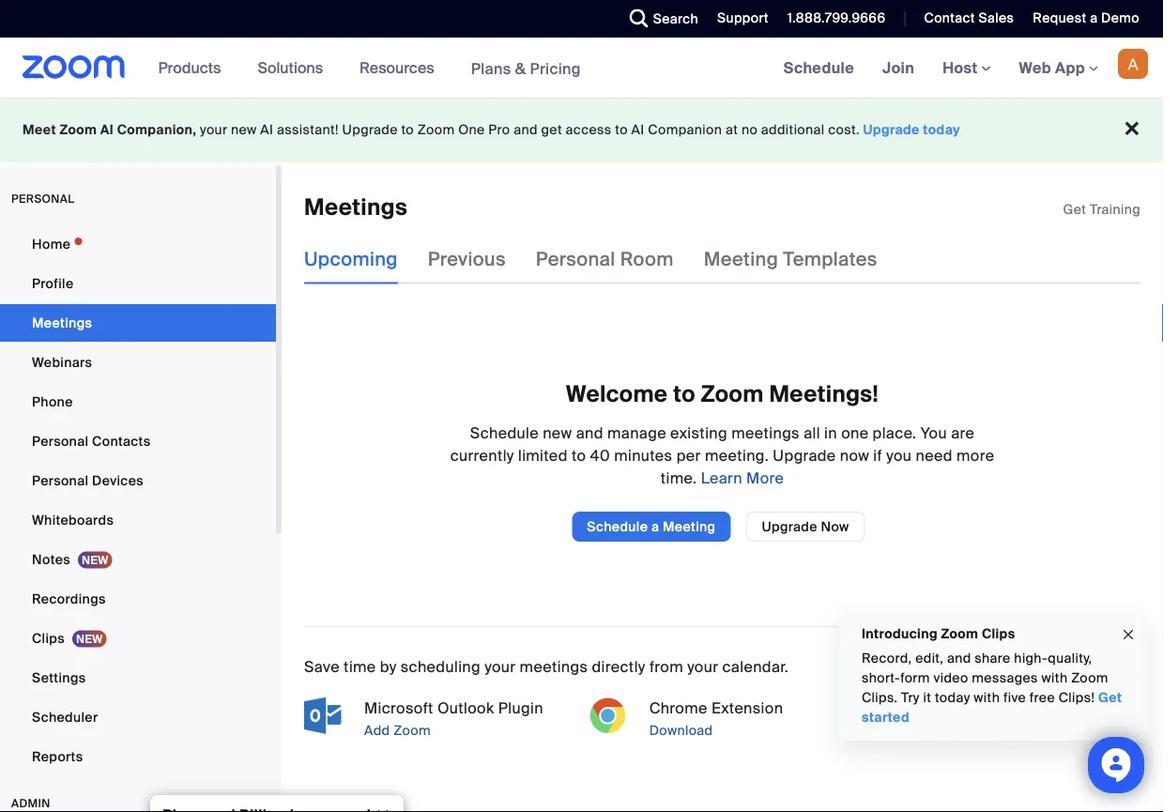 Task type: vqa. For each thing, say whether or not it's contained in the screenshot.
Empower
no



Task type: describe. For each thing, give the bounding box(es) containing it.
save time by scheduling your meetings directly from your calendar.
[[304, 657, 789, 677]]

1.888.799.9666 button up 'join'
[[774, 0, 891, 38]]

form
[[901, 670, 931, 687]]

personal room
[[536, 247, 674, 271]]

web
[[1020, 58, 1052, 77]]

need
[[916, 446, 953, 465]]

all
[[804, 423, 821, 443]]

personal for personal contacts
[[32, 433, 89, 450]]

learn
[[701, 468, 743, 488]]

search
[[654, 10, 699, 27]]

extension
[[712, 698, 784, 718]]

currently
[[451, 446, 515, 465]]

personal contacts
[[32, 433, 151, 450]]

phone link
[[0, 383, 276, 421]]

and inside meet zoom ai companion, footer
[[514, 121, 538, 139]]

resources button
[[360, 38, 443, 98]]

templates
[[784, 247, 878, 271]]

previous
[[428, 247, 506, 271]]

meet zoom ai companion, footer
[[0, 98, 1164, 163]]

contact
[[925, 9, 976, 27]]

meetings link
[[0, 304, 276, 342]]

pro
[[489, 121, 511, 139]]

plans
[[471, 58, 512, 78]]

time.
[[661, 468, 697, 488]]

today inside meet zoom ai companion, footer
[[924, 121, 961, 139]]

upgrade inside button
[[762, 518, 818, 535]]

upgrade inside schedule new and manage existing meetings all in one place. you are currently limited to 40 minutes per meeting. upgrade now if you need more time.
[[773, 446, 837, 465]]

scheduling
[[401, 657, 481, 677]]

limited
[[518, 446, 568, 465]]

get
[[542, 121, 563, 139]]

existing
[[671, 423, 728, 443]]

meeting inside tab list
[[704, 247, 779, 271]]

it
[[924, 689, 932, 707]]

zoom up existing
[[701, 379, 764, 409]]

join
[[883, 58, 915, 77]]

place.
[[873, 423, 917, 443]]

zoom inside record, edit, and share high-quality, short-form video messages with zoom clips. try it today with five free clips!
[[1072, 670, 1109, 687]]

banner containing products
[[0, 38, 1164, 99]]

download link
[[646, 719, 856, 742]]

2 ai from the left
[[260, 121, 274, 139]]

calendar.
[[723, 657, 789, 677]]

upgrade down product information navigation
[[342, 121, 398, 139]]

and for schedule
[[576, 423, 604, 443]]

reports link
[[0, 738, 276, 776]]

clips.
[[862, 689, 898, 707]]

scheduler link
[[0, 699, 276, 736]]

schedule link
[[770, 38, 869, 98]]

assistant!
[[277, 121, 339, 139]]

record,
[[862, 650, 913, 667]]

web app button
[[1020, 58, 1099, 77]]

if
[[874, 446, 883, 465]]

personal devices link
[[0, 462, 276, 500]]

reports
[[32, 748, 83, 766]]

zoom up edit,
[[942, 625, 979, 643]]

more
[[747, 468, 785, 488]]

started
[[862, 709, 910, 727]]

save
[[304, 657, 340, 677]]

today inside record, edit, and share high-quality, short-form video messages with zoom clips. try it today with five free clips!
[[936, 689, 971, 707]]

search button
[[616, 0, 704, 38]]

one
[[842, 423, 869, 443]]

meet zoom ai companion, your new ai assistant! upgrade to zoom one pro and get access to ai companion at no additional cost. upgrade today
[[23, 121, 961, 139]]

training
[[1091, 201, 1141, 218]]

free
[[1030, 689, 1056, 707]]

resources
[[360, 58, 435, 77]]

edit,
[[916, 650, 944, 667]]

now
[[840, 446, 870, 465]]

profile picture image
[[1119, 49, 1149, 79]]

1 horizontal spatial clips
[[982, 625, 1016, 643]]

plans & pricing
[[471, 58, 581, 78]]

plugin
[[499, 698, 544, 718]]

short-
[[862, 670, 901, 687]]

clips inside 'personal menu' menu
[[32, 630, 65, 647]]

meetings!
[[770, 379, 879, 409]]

record, edit, and share high-quality, short-form video messages with zoom clips. try it today with five free clips!
[[862, 650, 1109, 707]]

quality,
[[1049, 650, 1093, 667]]

home
[[32, 235, 71, 253]]

upcoming
[[304, 247, 398, 271]]

0 horizontal spatial close image
[[368, 807, 398, 813]]

1 ai from the left
[[100, 121, 114, 139]]

recordings
[[32, 590, 106, 608]]

notes
[[32, 551, 70, 568]]

clips link
[[0, 620, 276, 658]]

0 vertical spatial with
[[1042, 670, 1068, 687]]

access
[[566, 121, 612, 139]]

introducing
[[862, 625, 938, 643]]

0 vertical spatial meetings
[[304, 193, 408, 222]]

to inside schedule new and manage existing meetings all in one place. you are currently limited to 40 minutes per meeting. upgrade now if you need more time.
[[572, 446, 586, 465]]

40
[[590, 446, 611, 465]]

get started
[[862, 689, 1123, 727]]

tabs of meeting tab list
[[304, 235, 908, 284]]

zoom logo image
[[23, 55, 126, 79]]

add zoom link
[[361, 719, 571, 742]]

new inside schedule new and manage existing meetings all in one place. you are currently limited to 40 minutes per meeting. upgrade now if you need more time.
[[543, 423, 573, 443]]

products button
[[158, 38, 230, 98]]

schedule a meeting button
[[572, 512, 731, 542]]

demo
[[1102, 9, 1140, 27]]

companion
[[648, 121, 723, 139]]

zoom right the "meet" at the top left of page
[[60, 121, 97, 139]]

one
[[459, 121, 485, 139]]

join link
[[869, 38, 929, 98]]

and for record,
[[948, 650, 972, 667]]

upgrade now button
[[746, 512, 866, 542]]

to up existing
[[674, 379, 696, 409]]

personal for personal devices
[[32, 472, 89, 489]]

sales
[[979, 9, 1015, 27]]

companion,
[[117, 121, 197, 139]]

contact sales
[[925, 9, 1015, 27]]

&
[[515, 58, 526, 78]]

scheduler
[[32, 709, 98, 726]]



Task type: locate. For each thing, give the bounding box(es) containing it.
zoom
[[60, 121, 97, 139], [418, 121, 455, 139], [701, 379, 764, 409], [942, 625, 979, 643], [1072, 670, 1109, 687], [394, 722, 431, 739]]

1 vertical spatial meetings
[[32, 314, 92, 332]]

banner
[[0, 38, 1164, 99]]

profile link
[[0, 265, 276, 302]]

0 horizontal spatial schedule
[[470, 423, 539, 443]]

schedule for schedule a meeting
[[587, 518, 648, 535]]

3 ai from the left
[[632, 121, 645, 139]]

0 horizontal spatial ai
[[100, 121, 114, 139]]

clips up share
[[982, 625, 1016, 643]]

1 vertical spatial new
[[543, 423, 573, 443]]

to left 40 at the bottom of page
[[572, 446, 586, 465]]

0 vertical spatial a
[[1091, 9, 1098, 27]]

meetings navigation
[[770, 38, 1164, 99]]

request a demo
[[1034, 9, 1140, 27]]

1 horizontal spatial a
[[1091, 9, 1098, 27]]

zoom left "one"
[[418, 121, 455, 139]]

to
[[402, 121, 414, 139], [616, 121, 628, 139], [674, 379, 696, 409], [572, 446, 586, 465]]

meeting templates
[[704, 247, 878, 271]]

ai
[[100, 121, 114, 139], [260, 121, 274, 139], [632, 121, 645, 139]]

ai left "companion,"
[[100, 121, 114, 139]]

1 vertical spatial a
[[652, 518, 660, 535]]

your right from
[[688, 657, 719, 677]]

get left training
[[1064, 201, 1087, 218]]

you
[[921, 423, 948, 443]]

get for get training
[[1064, 201, 1087, 218]]

clips!
[[1059, 689, 1096, 707]]

0 vertical spatial close image
[[1122, 625, 1137, 646]]

your for scheduling
[[485, 657, 516, 677]]

app
[[1056, 58, 1086, 77]]

1 horizontal spatial schedule
[[587, 518, 648, 535]]

from
[[650, 657, 684, 677]]

0 horizontal spatial with
[[974, 689, 1001, 707]]

1 horizontal spatial meetings
[[732, 423, 800, 443]]

get inside get started
[[1099, 689, 1123, 707]]

1 horizontal spatial ai
[[260, 121, 274, 139]]

your
[[200, 121, 228, 139], [485, 657, 516, 677], [688, 657, 719, 677]]

new
[[231, 121, 257, 139], [543, 423, 573, 443]]

per
[[677, 446, 701, 465]]

1 vertical spatial with
[[974, 689, 1001, 707]]

0 horizontal spatial a
[[652, 518, 660, 535]]

solutions
[[258, 58, 323, 77]]

chrome extension download
[[650, 698, 784, 739]]

personal left room
[[536, 247, 616, 271]]

at
[[726, 121, 738, 139]]

and
[[514, 121, 538, 139], [576, 423, 604, 443], [948, 650, 972, 667]]

1 vertical spatial today
[[936, 689, 971, 707]]

0 vertical spatial today
[[924, 121, 961, 139]]

support link
[[704, 0, 774, 38], [718, 9, 769, 27]]

notes link
[[0, 541, 276, 579]]

zoom inside "microsoft outlook plugin add zoom"
[[394, 722, 431, 739]]

whiteboards
[[32, 511, 114, 529]]

1 vertical spatial meeting
[[663, 518, 716, 535]]

a inside button
[[652, 518, 660, 535]]

support
[[718, 9, 769, 27]]

1 vertical spatial and
[[576, 423, 604, 443]]

0 vertical spatial meetings
[[732, 423, 800, 443]]

0 vertical spatial and
[[514, 121, 538, 139]]

meetings inside schedule new and manage existing meetings all in one place. you are currently limited to 40 minutes per meeting. upgrade now if you need more time.
[[732, 423, 800, 443]]

meeting left templates
[[704, 247, 779, 271]]

a for request
[[1091, 9, 1098, 27]]

get right clips!
[[1099, 689, 1123, 707]]

and up 'video'
[[948, 650, 972, 667]]

1 horizontal spatial get
[[1099, 689, 1123, 707]]

close image
[[1122, 625, 1137, 646], [368, 807, 398, 813]]

1 horizontal spatial new
[[543, 423, 573, 443]]

meetings up upcoming
[[304, 193, 408, 222]]

contacts
[[92, 433, 151, 450]]

1 horizontal spatial close image
[[1122, 625, 1137, 646]]

schedule new and manage existing meetings all in one place. you are currently limited to 40 minutes per meeting. upgrade now if you need more time.
[[451, 423, 995, 488]]

more
[[957, 446, 995, 465]]

2 vertical spatial personal
[[32, 472, 89, 489]]

0 horizontal spatial clips
[[32, 630, 65, 647]]

personal
[[11, 192, 75, 206]]

a
[[1091, 9, 1098, 27], [652, 518, 660, 535]]

upgrade left now
[[762, 518, 818, 535]]

share
[[975, 650, 1011, 667]]

0 vertical spatial get
[[1064, 201, 1087, 218]]

1 horizontal spatial with
[[1042, 670, 1068, 687]]

0 vertical spatial new
[[231, 121, 257, 139]]

meeting inside button
[[663, 518, 716, 535]]

0 horizontal spatial your
[[200, 121, 228, 139]]

admin
[[11, 797, 51, 811]]

get for get started
[[1099, 689, 1123, 707]]

schedule down 1.888.799.9666
[[784, 58, 855, 77]]

and up 40 at the bottom of page
[[576, 423, 604, 443]]

room
[[621, 247, 674, 271]]

try
[[902, 689, 920, 707]]

plans & pricing link
[[471, 58, 581, 78], [471, 58, 581, 78]]

personal devices
[[32, 472, 144, 489]]

upgrade
[[342, 121, 398, 139], [864, 121, 920, 139], [773, 446, 837, 465], [762, 518, 818, 535]]

meet
[[23, 121, 56, 139]]

personal menu menu
[[0, 225, 276, 778]]

get
[[1064, 201, 1087, 218], [1099, 689, 1123, 707]]

to right "access"
[[616, 121, 628, 139]]

personal for personal room
[[536, 247, 616, 271]]

1 vertical spatial meetings
[[520, 657, 588, 677]]

product information navigation
[[144, 38, 595, 99]]

get training
[[1064, 201, 1141, 218]]

you
[[887, 446, 912, 465]]

new inside meet zoom ai companion, footer
[[231, 121, 257, 139]]

your right "companion,"
[[200, 121, 228, 139]]

meetings up plugin
[[520, 657, 588, 677]]

personal up whiteboards
[[32, 472, 89, 489]]

whiteboards link
[[0, 502, 276, 539]]

learn more link
[[697, 468, 785, 488]]

new up limited
[[543, 423, 573, 443]]

additional
[[762, 121, 825, 139]]

0 horizontal spatial new
[[231, 121, 257, 139]]

your up plugin
[[485, 657, 516, 677]]

ai left assistant!
[[260, 121, 274, 139]]

schedule inside "meetings" navigation
[[784, 58, 855, 77]]

and inside schedule new and manage existing meetings all in one place. you are currently limited to 40 minutes per meeting. upgrade now if you need more time.
[[576, 423, 604, 443]]

by
[[380, 657, 397, 677]]

schedule for schedule new and manage existing meetings all in one place. you are currently limited to 40 minutes per meeting. upgrade now if you need more time.
[[470, 423, 539, 443]]

ai left companion in the top of the page
[[632, 121, 645, 139]]

in
[[825, 423, 838, 443]]

chrome
[[650, 698, 708, 718]]

personal down phone
[[32, 433, 89, 450]]

upgrade today link
[[864, 121, 961, 139]]

meetings up webinars
[[32, 314, 92, 332]]

a for schedule
[[652, 518, 660, 535]]

request
[[1034, 9, 1087, 27]]

clips up settings
[[32, 630, 65, 647]]

0 horizontal spatial get
[[1064, 201, 1087, 218]]

2 horizontal spatial schedule
[[784, 58, 855, 77]]

1.888.799.9666 button
[[774, 0, 891, 38], [788, 9, 886, 27]]

2 horizontal spatial and
[[948, 650, 972, 667]]

1 horizontal spatial meetings
[[304, 193, 408, 222]]

2 horizontal spatial your
[[688, 657, 719, 677]]

2 vertical spatial schedule
[[587, 518, 648, 535]]

welcome to zoom meetings!
[[567, 379, 879, 409]]

new left assistant!
[[231, 121, 257, 139]]

are
[[952, 423, 975, 443]]

schedule for schedule
[[784, 58, 855, 77]]

0 horizontal spatial meetings
[[520, 657, 588, 677]]

meeting
[[704, 247, 779, 271], [663, 518, 716, 535]]

2 horizontal spatial ai
[[632, 121, 645, 139]]

with down messages
[[974, 689, 1001, 707]]

today down host
[[924, 121, 961, 139]]

web app
[[1020, 58, 1086, 77]]

to down resources dropdown button
[[402, 121, 414, 139]]

1 vertical spatial schedule
[[470, 423, 539, 443]]

personal inside tabs of meeting tab list
[[536, 247, 616, 271]]

profile
[[32, 275, 74, 292]]

meetings for your
[[520, 657, 588, 677]]

zoom down microsoft
[[394, 722, 431, 739]]

your for companion,
[[200, 121, 228, 139]]

1 vertical spatial personal
[[32, 433, 89, 450]]

schedule inside button
[[587, 518, 648, 535]]

five
[[1004, 689, 1027, 707]]

personal contacts link
[[0, 423, 276, 460]]

upgrade down all
[[773, 446, 837, 465]]

a left demo
[[1091, 9, 1098, 27]]

a down minutes
[[652, 518, 660, 535]]

no
[[742, 121, 758, 139]]

schedule down 40 at the bottom of page
[[587, 518, 648, 535]]

1 horizontal spatial your
[[485, 657, 516, 677]]

your inside meet zoom ai companion, footer
[[200, 121, 228, 139]]

meeting down time.
[[663, 518, 716, 535]]

1.888.799.9666 button up the schedule link
[[788, 9, 886, 27]]

with up free
[[1042, 670, 1068, 687]]

today down 'video'
[[936, 689, 971, 707]]

0 horizontal spatial meetings
[[32, 314, 92, 332]]

1 vertical spatial close image
[[368, 807, 398, 813]]

zoom up clips!
[[1072, 670, 1109, 687]]

1 horizontal spatial and
[[576, 423, 604, 443]]

host button
[[943, 58, 992, 77]]

webinars
[[32, 354, 92, 371]]

meetings inside 'personal menu' menu
[[32, 314, 92, 332]]

0 horizontal spatial and
[[514, 121, 538, 139]]

1 vertical spatial get
[[1099, 689, 1123, 707]]

solutions button
[[258, 38, 332, 98]]

cost.
[[829, 121, 860, 139]]

schedule inside schedule new and manage existing meetings all in one place. you are currently limited to 40 minutes per meeting. upgrade now if you need more time.
[[470, 423, 539, 443]]

time
[[344, 657, 376, 677]]

introducing zoom clips
[[862, 625, 1016, 643]]

and left get
[[514, 121, 538, 139]]

0 vertical spatial schedule
[[784, 58, 855, 77]]

2 vertical spatial and
[[948, 650, 972, 667]]

and inside record, edit, and share high-quality, short-form video messages with zoom clips. try it today with five free clips!
[[948, 650, 972, 667]]

meetings up meeting.
[[732, 423, 800, 443]]

learn more
[[697, 468, 785, 488]]

upgrade right cost.
[[864, 121, 920, 139]]

schedule up currently
[[470, 423, 539, 443]]

meetings for existing
[[732, 423, 800, 443]]

0 vertical spatial meeting
[[704, 247, 779, 271]]

settings link
[[0, 659, 276, 697]]

0 vertical spatial personal
[[536, 247, 616, 271]]

personal
[[536, 247, 616, 271], [32, 433, 89, 450], [32, 472, 89, 489]]



